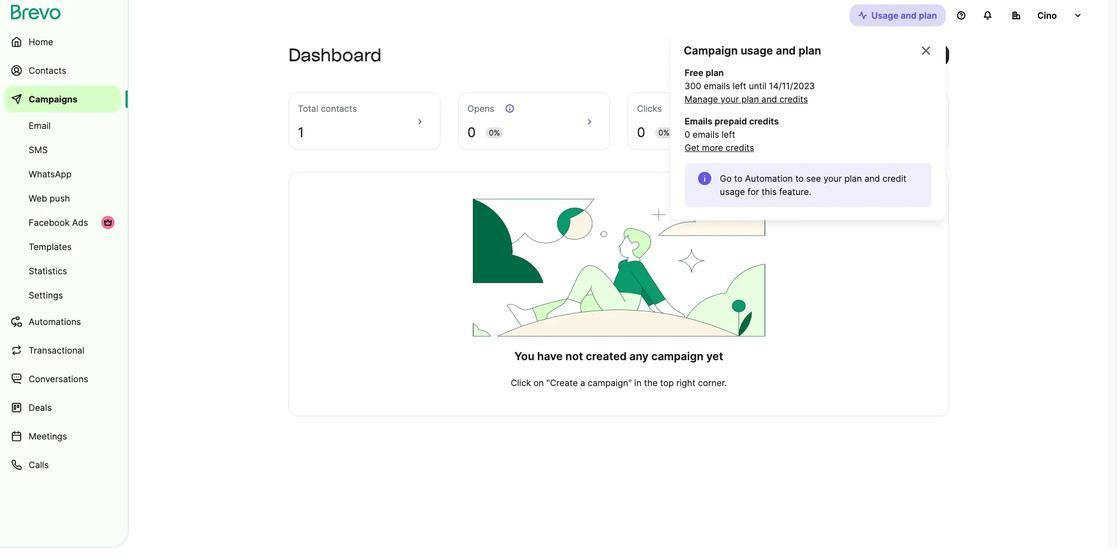 Task type: vqa. For each thing, say whether or not it's contained in the screenshot.
Schults Inc Button
no



Task type: describe. For each thing, give the bounding box(es) containing it.
statistics
[[29, 266, 67, 277]]

create a campaign
[[861, 50, 941, 61]]

meetings link
[[4, 423, 121, 450]]

cino
[[1038, 10, 1058, 21]]

conversations link
[[4, 366, 121, 392]]

whatsapp link
[[4, 163, 121, 185]]

plan up the 14/11/2023 at the right of the page
[[799, 44, 822, 57]]

emails
[[685, 116, 713, 127]]

campaign"
[[588, 377, 632, 388]]

this
[[762, 186, 777, 197]]

click
[[511, 377, 531, 388]]

yet
[[707, 350, 724, 363]]

free
[[685, 67, 704, 78]]

2 to from the left
[[796, 173, 804, 184]]

web push
[[29, 193, 70, 204]]

sms
[[29, 144, 48, 155]]

the
[[645, 377, 658, 388]]

conversations
[[29, 374, 88, 385]]

credit
[[883, 173, 907, 184]]

dashboard
[[289, 45, 382, 66]]

until
[[749, 80, 767, 91]]

usage and plan button
[[850, 4, 947, 26]]

campaigns
[[29, 94, 78, 105]]

and inside free plan 300 emails left until 14/11/2023 manage your plan and credits
[[762, 94, 778, 105]]

sms link
[[4, 139, 121, 161]]

contacts
[[29, 65, 66, 76]]

automation
[[746, 173, 794, 184]]

emails prepaid credits 0 emails left get more credits
[[685, 116, 779, 153]]

campaign inside create a campaign 'button'
[[899, 50, 941, 61]]

top
[[661, 377, 674, 388]]

push
[[50, 193, 70, 204]]

get more credits link
[[685, 141, 755, 154]]

300
[[685, 80, 702, 91]]

plan right free
[[706, 67, 725, 78]]

0 inside emails prepaid credits 0 emails left get more credits
[[685, 129, 691, 140]]

create a campaign button
[[852, 44, 950, 66]]

contacts
[[321, 103, 357, 114]]

whatsapp
[[29, 169, 72, 180]]

meetings
[[29, 431, 67, 442]]

0 vertical spatial usage
[[741, 44, 774, 57]]

credits inside free plan 300 emails left until 14/11/2023 manage your plan and credits
[[780, 94, 809, 105]]

1
[[298, 125, 304, 141]]

your inside the 'go to automation to see your plan and credit usage for this feature.'
[[824, 173, 843, 184]]

plan inside 'button'
[[920, 10, 938, 21]]

created
[[586, 350, 627, 363]]

usage and plan
[[872, 10, 938, 21]]

contacts link
[[4, 57, 121, 84]]

campaign usage and plan dialog
[[671, 31, 947, 220]]

1 vertical spatial credits
[[750, 116, 779, 127]]

any
[[630, 350, 649, 363]]

opens
[[468, 103, 495, 114]]

clicks
[[638, 103, 662, 114]]

right
[[677, 377, 696, 388]]

and inside the 'go to automation to see your plan and credit usage for this feature.'
[[865, 173, 881, 184]]

go to automation to see your plan and credit usage for this feature. alert
[[685, 163, 933, 207]]

campaign
[[684, 44, 738, 57]]

left inside free plan 300 emails left until 14/11/2023 manage your plan and credits
[[733, 80, 747, 91]]

corner.
[[699, 377, 728, 388]]

get
[[685, 142, 700, 153]]

emails inside free plan 300 emails left until 14/11/2023 manage your plan and credits
[[704, 80, 731, 91]]

"create
[[547, 377, 578, 388]]

templates link
[[4, 236, 121, 258]]

web
[[29, 193, 47, 204]]

statistics link
[[4, 260, 121, 282]]

in
[[635, 377, 642, 388]]

transactional
[[29, 345, 85, 356]]

1 0% from the left
[[489, 128, 500, 137]]

templates
[[29, 241, 72, 252]]

and up the 14/11/2023 at the right of the page
[[776, 44, 796, 57]]

home
[[29, 36, 53, 47]]

campaigns link
[[4, 86, 121, 112]]

1 vertical spatial a
[[581, 377, 586, 388]]



Task type: locate. For each thing, give the bounding box(es) containing it.
1 horizontal spatial campaign
[[899, 50, 941, 61]]

1 horizontal spatial your
[[824, 173, 843, 184]]

and inside 'button'
[[901, 10, 917, 21]]

left down prepaid
[[722, 129, 736, 140]]

to up the feature.
[[796, 173, 804, 184]]

your inside free plan 300 emails left until 14/11/2023 manage your plan and credits
[[721, 94, 740, 105]]

manage your plan and credits link
[[685, 93, 809, 106]]

left up manage your plan and credits link
[[733, 80, 747, 91]]

your up prepaid
[[721, 94, 740, 105]]

facebook ads
[[29, 217, 88, 228]]

0% down clicks
[[659, 128, 670, 137]]

0 horizontal spatial 0%
[[489, 128, 500, 137]]

and left credit
[[865, 173, 881, 184]]

usage inside the 'go to automation to see your plan and credit usage for this feature.'
[[720, 186, 746, 197]]

automations
[[29, 316, 81, 327]]

1 horizontal spatial 0%
[[659, 128, 670, 137]]

on
[[534, 377, 544, 388]]

plan right see
[[845, 173, 863, 184]]

1 horizontal spatial 0
[[638, 125, 646, 141]]

you
[[515, 350, 535, 363]]

feature.
[[780, 186, 812, 197]]

1 vertical spatial campaign
[[652, 350, 704, 363]]

settings
[[29, 290, 63, 301]]

2 0% from the left
[[659, 128, 670, 137]]

see
[[807, 173, 822, 184]]

and right usage
[[901, 10, 917, 21]]

and down until at the top right of page
[[762, 94, 778, 105]]

prepaid
[[715, 116, 748, 127]]

0 horizontal spatial your
[[721, 94, 740, 105]]

automations link
[[4, 309, 121, 335]]

campaign
[[899, 50, 941, 61], [652, 350, 704, 363]]

0%
[[489, 128, 500, 137], [659, 128, 670, 137]]

total
[[298, 103, 319, 114]]

go
[[720, 173, 732, 184]]

facebook
[[29, 217, 70, 228]]

deals
[[29, 402, 52, 413]]

emails up more
[[693, 129, 720, 140]]

settings link
[[4, 284, 121, 306]]

have
[[538, 350, 563, 363]]

create
[[861, 50, 890, 61]]

you have not created any campaign yet
[[515, 350, 724, 363]]

0 vertical spatial credits
[[780, 94, 809, 105]]

plan inside the 'go to automation to see your plan and credit usage for this feature.'
[[845, 173, 863, 184]]

and
[[901, 10, 917, 21], [776, 44, 796, 57], [762, 94, 778, 105], [865, 173, 881, 184]]

blocklists button
[[798, 93, 950, 150]]

1 vertical spatial emails
[[693, 129, 720, 140]]

0 horizontal spatial campaign
[[652, 350, 704, 363]]

0 down clicks
[[638, 125, 646, 141]]

total contacts
[[298, 103, 357, 114]]

a right create
[[892, 50, 897, 61]]

1 to from the left
[[735, 173, 743, 184]]

1 horizontal spatial to
[[796, 173, 804, 184]]

for
[[748, 186, 760, 197]]

blocklists
[[807, 103, 847, 114]]

a inside 'button'
[[892, 50, 897, 61]]

free plan 300 emails left until 14/11/2023 manage your plan and credits
[[685, 67, 816, 105]]

0 vertical spatial your
[[721, 94, 740, 105]]

credits
[[780, 94, 809, 105], [750, 116, 779, 127], [726, 142, 755, 153]]

0% down opens
[[489, 128, 500, 137]]

2 vertical spatial credits
[[726, 142, 755, 153]]

go to automation to see your plan and credit usage for this feature.
[[720, 173, 907, 197]]

1 vertical spatial left
[[722, 129, 736, 140]]

your right see
[[824, 173, 843, 184]]

0 vertical spatial a
[[892, 50, 897, 61]]

to right go
[[735, 173, 743, 184]]

plan down until at the top right of page
[[742, 94, 760, 105]]

1 vertical spatial usage
[[720, 186, 746, 197]]

left
[[733, 80, 747, 91], [722, 129, 736, 140]]

usage
[[741, 44, 774, 57], [720, 186, 746, 197]]

left___rvooi image
[[104, 218, 112, 227]]

email link
[[4, 115, 121, 137]]

0 horizontal spatial a
[[581, 377, 586, 388]]

plan right usage
[[920, 10, 938, 21]]

0 up get
[[685, 129, 691, 140]]

usage up until at the top right of page
[[741, 44, 774, 57]]

0 vertical spatial emails
[[704, 80, 731, 91]]

transactional link
[[4, 337, 121, 364]]

ads
[[72, 217, 88, 228]]

campaign up right
[[652, 350, 704, 363]]

deals link
[[4, 395, 121, 421]]

0 horizontal spatial 0
[[468, 125, 476, 141]]

a right "create
[[581, 377, 586, 388]]

not
[[566, 350, 584, 363]]

usage
[[872, 10, 899, 21]]

your
[[721, 94, 740, 105], [824, 173, 843, 184]]

0 vertical spatial left
[[733, 80, 747, 91]]

campaign down usage and plan
[[899, 50, 941, 61]]

a
[[892, 50, 897, 61], [581, 377, 586, 388]]

emails
[[704, 80, 731, 91], [693, 129, 720, 140]]

emails inside emails prepaid credits 0 emails left get more credits
[[693, 129, 720, 140]]

14/11/2023
[[770, 80, 816, 91]]

left inside emails prepaid credits 0 emails left get more credits
[[722, 129, 736, 140]]

home link
[[4, 29, 121, 55]]

calls
[[29, 460, 49, 471]]

cino button
[[1004, 4, 1092, 26]]

email
[[29, 120, 51, 131]]

2 horizontal spatial 0
[[685, 129, 691, 140]]

click on "create a campaign" in the top right corner.
[[511, 377, 728, 388]]

credits down manage your plan and credits link
[[750, 116, 779, 127]]

manage
[[685, 94, 719, 105]]

0 down opens
[[468, 125, 476, 141]]

usage down go
[[720, 186, 746, 197]]

0 vertical spatial campaign
[[899, 50, 941, 61]]

emails up manage
[[704, 80, 731, 91]]

campaign usage and plan
[[684, 44, 822, 57]]

0 horizontal spatial to
[[735, 173, 743, 184]]

facebook ads link
[[4, 212, 121, 234]]

calls link
[[4, 452, 121, 478]]

more
[[703, 142, 724, 153]]

1 vertical spatial your
[[824, 173, 843, 184]]

credits right more
[[726, 142, 755, 153]]

web push link
[[4, 187, 121, 209]]

1 horizontal spatial a
[[892, 50, 897, 61]]

credits down the 14/11/2023 at the right of the page
[[780, 94, 809, 105]]



